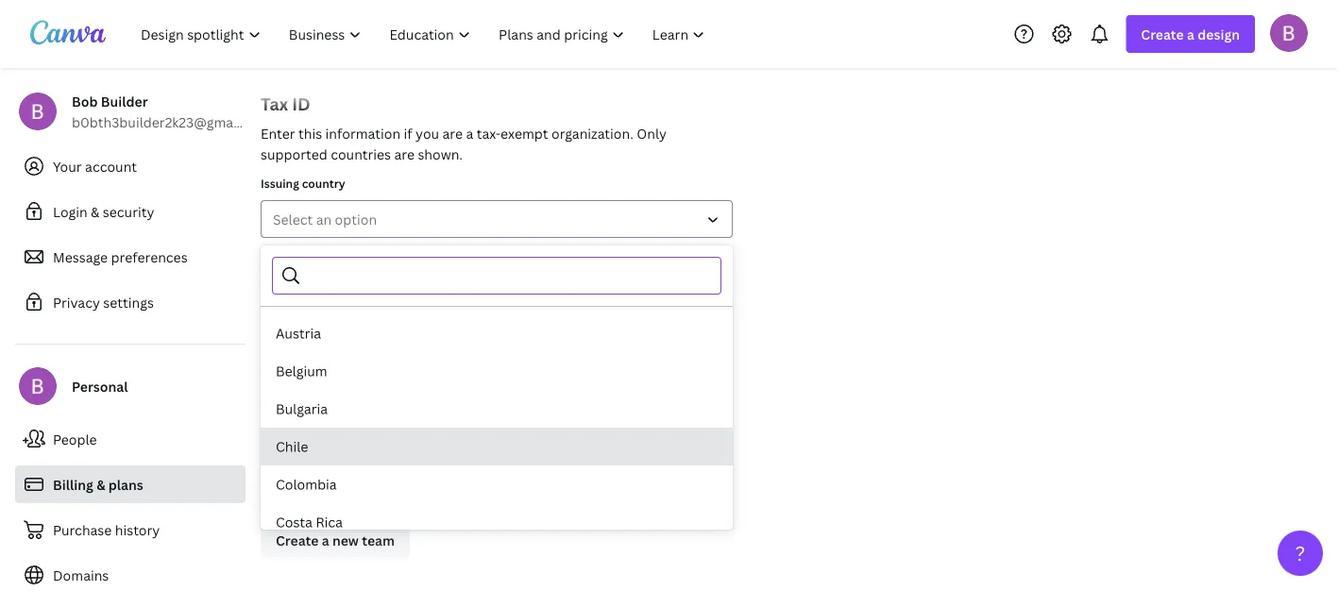 Task type: vqa. For each thing, say whether or not it's contained in the screenshot.
rightmost Create
yes



Task type: describe. For each thing, give the bounding box(es) containing it.
create a new team
[[276, 531, 395, 549]]

colombia option
[[261, 466, 733, 504]]

select
[[273, 210, 313, 228]]

create a design button
[[1126, 15, 1255, 53]]

create a new team button
[[261, 521, 410, 559]]

& for login
[[91, 203, 100, 221]]

bulgaria
[[276, 400, 328, 418]]

id.
[[455, 313, 468, 325]]

option
[[335, 210, 377, 228]]

this
[[299, 124, 322, 142]]

message preferences
[[53, 248, 188, 266]]

shown.
[[418, 145, 463, 163]]

Select an option button
[[261, 200, 733, 238]]

the
[[291, 313, 307, 325]]

team
[[362, 531, 395, 549]]

0 vertical spatial name
[[346, 249, 377, 265]]

privacy settings
[[53, 293, 154, 311]]

your account
[[53, 157, 137, 175]]

privacy
[[53, 293, 100, 311]]

this for this is the name registered under your tax id.
[[261, 313, 280, 325]]

your
[[53, 157, 82, 175]]

message preferences link
[[15, 238, 246, 276]]

austria
[[276, 324, 321, 342]]

domains
[[53, 566, 109, 584]]

legal company name
[[261, 249, 377, 265]]

registered
[[337, 313, 384, 325]]

will
[[282, 401, 298, 414]]

issuing
[[261, 175, 299, 191]]

tax id
[[261, 337, 294, 352]]

your account link
[[15, 147, 246, 185]]

builder
[[101, 92, 148, 110]]

tax
[[439, 313, 453, 325]]

login
[[53, 203, 88, 221]]

only
[[637, 124, 667, 142]]

a for create a new team
[[322, 531, 329, 549]]

you
[[416, 124, 439, 142]]

settings
[[103, 293, 154, 311]]

1 horizontal spatial your
[[415, 313, 437, 325]]

on
[[335, 401, 346, 414]]

bulgaria option
[[261, 390, 733, 428]]

design
[[1198, 25, 1240, 43]]

& for billing
[[96, 476, 105, 494]]

tax for tax id
[[261, 337, 279, 352]]

organization.
[[552, 124, 634, 142]]

billing & plans link
[[15, 466, 246, 504]]

id for tax id
[[282, 337, 294, 352]]

chile button
[[261, 428, 733, 466]]

belgium button
[[261, 352, 733, 390]]

list box containing austria
[[261, 315, 733, 591]]

0 horizontal spatial your
[[349, 401, 370, 414]]

create for create a design
[[1142, 25, 1184, 43]]

1 horizontal spatial are
[[443, 124, 463, 142]]

personal
[[72, 377, 128, 395]]

0 horizontal spatial are
[[394, 145, 415, 163]]

company
[[293, 249, 344, 265]]

purchase history
[[53, 521, 160, 539]]



Task type: locate. For each thing, give the bounding box(es) containing it.
purchase history link
[[15, 511, 246, 549]]

bob builder image
[[1271, 14, 1308, 52]]

a for create a design
[[1188, 25, 1195, 43]]

name
[[346, 249, 377, 265], [309, 313, 335, 325]]

1 horizontal spatial name
[[346, 249, 377, 265]]

create for create a new team
[[276, 531, 319, 549]]

create inside create a new team button
[[276, 531, 319, 549]]

1 vertical spatial create
[[276, 531, 319, 549]]

new
[[332, 531, 359, 549]]

people
[[53, 430, 97, 448]]

0 horizontal spatial a
[[322, 531, 329, 549]]

tax
[[261, 92, 288, 115], [261, 337, 279, 352]]

billing & plans
[[53, 476, 143, 494]]

& right the login
[[91, 203, 100, 221]]

list box
[[261, 315, 733, 591]]

0 vertical spatial tax
[[261, 92, 288, 115]]

& left plans
[[96, 476, 105, 494]]

security
[[103, 203, 154, 221]]

a left design
[[1188, 25, 1195, 43]]

id for tax id enter this information if you are a tax-exempt organization. only supported countries are shown.
[[292, 92, 311, 115]]

tax for tax id enter this information if you are a tax-exempt organization. only supported countries are shown.
[[261, 92, 288, 115]]

2 tax from the top
[[261, 337, 279, 352]]

&
[[91, 203, 100, 221], [96, 476, 105, 494]]

0 horizontal spatial name
[[309, 313, 335, 325]]

tax up enter
[[261, 92, 288, 115]]

account
[[85, 157, 137, 175]]

costa rica button
[[261, 504, 733, 541]]

1 vertical spatial your
[[349, 401, 370, 414]]

history
[[115, 521, 160, 539]]

id up this
[[292, 92, 311, 115]]

a inside tax id enter this information if you are a tax-exempt organization. only supported countries are shown.
[[466, 124, 473, 142]]

id
[[292, 92, 311, 115], [282, 337, 294, 352]]

1 tax from the top
[[261, 92, 288, 115]]

name down option
[[346, 249, 377, 265]]

tax id enter this information if you are a tax-exempt organization. only supported countries are shown.
[[261, 92, 667, 163]]

0 horizontal spatial create
[[276, 531, 319, 549]]

2 horizontal spatial a
[[1188, 25, 1195, 43]]

belgium
[[276, 362, 327, 380]]

costa rica option
[[261, 504, 733, 541]]

is
[[282, 313, 289, 325]]

id inside tax id enter this information if you are a tax-exempt organization. only supported countries are shown.
[[292, 92, 311, 115]]

1 vertical spatial &
[[96, 476, 105, 494]]

top level navigation element
[[128, 15, 721, 53]]

Enter your tax ID text field
[[273, 364, 721, 400]]

your left tax on the left bottom
[[415, 313, 437, 325]]

team
[[261, 476, 305, 499]]

0 vertical spatial this
[[261, 313, 280, 325]]

& inside login & security link
[[91, 203, 100, 221]]

this will appear on your invoice.
[[261, 401, 408, 414]]

plans
[[108, 476, 143, 494]]

information
[[326, 124, 401, 142]]

privacy settings link
[[15, 283, 246, 321]]

1 horizontal spatial create
[[1142, 25, 1184, 43]]

chile
[[276, 438, 308, 456]]

login & security link
[[15, 193, 246, 231]]

country
[[302, 175, 346, 191]]

bob builder b0bth3builder2k23@gmail.com
[[72, 92, 272, 131]]

legal
[[261, 249, 290, 265]]

& inside billing & plans link
[[96, 476, 105, 494]]

0 vertical spatial are
[[443, 124, 463, 142]]

1 vertical spatial are
[[394, 145, 415, 163]]

a inside dropdown button
[[1188, 25, 1195, 43]]

are up shown.
[[443, 124, 463, 142]]

a
[[1188, 25, 1195, 43], [466, 124, 473, 142], [322, 531, 329, 549]]

2 this from the top
[[261, 401, 280, 414]]

issuing country
[[261, 175, 346, 191]]

create inside create a design dropdown button
[[1142, 25, 1184, 43]]

1 this from the top
[[261, 313, 280, 325]]

under
[[386, 313, 413, 325]]

id down is
[[282, 337, 294, 352]]

this left will
[[261, 401, 280, 414]]

if
[[404, 124, 412, 142]]

2 vertical spatial a
[[322, 531, 329, 549]]

people link
[[15, 420, 246, 458]]

your right on
[[349, 401, 370, 414]]

an
[[316, 210, 332, 228]]

costa
[[276, 513, 313, 531]]

1 vertical spatial tax
[[261, 337, 279, 352]]

exempt
[[501, 124, 548, 142]]

rica
[[316, 513, 343, 531]]

this is the name registered under your tax id.
[[261, 313, 468, 325]]

bulgaria button
[[261, 390, 733, 428]]

this
[[261, 313, 280, 325], [261, 401, 280, 414]]

0 vertical spatial id
[[292, 92, 311, 115]]

select an option
[[273, 210, 377, 228]]

create
[[1142, 25, 1184, 43], [276, 531, 319, 549]]

colombia button
[[261, 466, 733, 504]]

1 horizontal spatial a
[[466, 124, 473, 142]]

?
[[1296, 540, 1306, 567]]

0 vertical spatial a
[[1188, 25, 1195, 43]]

austria option
[[261, 315, 733, 352]]

are down the if
[[394, 145, 415, 163]]

0 vertical spatial &
[[91, 203, 100, 221]]

enter
[[261, 124, 295, 142]]

a inside button
[[322, 531, 329, 549]]

invoice.
[[372, 401, 408, 414]]

billing
[[53, 476, 93, 494]]

colombia
[[276, 476, 337, 494]]

name right the
[[309, 313, 335, 325]]

create a design
[[1142, 25, 1240, 43]]

domains link
[[15, 556, 246, 591]]

message
[[53, 248, 108, 266]]

1 vertical spatial id
[[282, 337, 294, 352]]

chile option
[[261, 428, 733, 466]]

purchase
[[53, 521, 112, 539]]

this for this will appear on your invoice.
[[261, 401, 280, 414]]

0 vertical spatial create
[[1142, 25, 1184, 43]]

austria button
[[261, 315, 733, 352]]

supported
[[261, 145, 328, 163]]

1 vertical spatial name
[[309, 313, 335, 325]]

appear
[[300, 401, 332, 414]]

? button
[[1278, 531, 1323, 576]]

a left tax-
[[466, 124, 473, 142]]

0 vertical spatial your
[[415, 313, 437, 325]]

belgium option
[[261, 352, 733, 390]]

bob
[[72, 92, 98, 110]]

1 vertical spatial this
[[261, 401, 280, 414]]

Enter your legal company name text field
[[273, 275, 721, 311]]

tax-
[[477, 124, 501, 142]]

a left new
[[322, 531, 329, 549]]

are
[[443, 124, 463, 142], [394, 145, 415, 163]]

costa rica
[[276, 513, 343, 531]]

this left is
[[261, 313, 280, 325]]

preferences
[[111, 248, 188, 266]]

1 vertical spatial a
[[466, 124, 473, 142]]

tax inside tax id enter this information if you are a tax-exempt organization. only supported countries are shown.
[[261, 92, 288, 115]]

tax up 'belgium'
[[261, 337, 279, 352]]

your
[[415, 313, 437, 325], [349, 401, 370, 414]]

countries
[[331, 145, 391, 163]]

b0bth3builder2k23@gmail.com
[[72, 113, 272, 131]]

None search field
[[310, 258, 709, 294]]

login & security
[[53, 203, 154, 221]]



